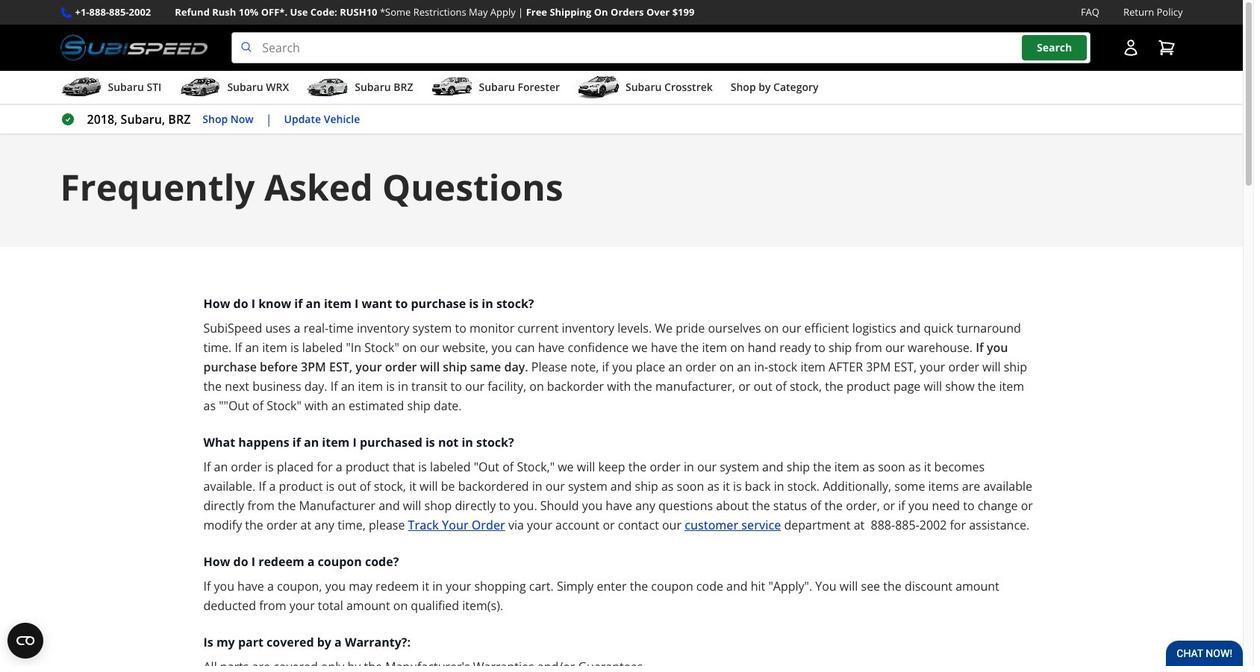 Task type: locate. For each thing, give the bounding box(es) containing it.
a subaru sti thumbnail image image
[[60, 76, 102, 99]]

a subaru wrx thumbnail image image
[[180, 76, 221, 99]]

subispeed logo image
[[60, 32, 208, 64]]

a subaru forester thumbnail image image
[[431, 76, 473, 99]]

button image
[[1122, 39, 1140, 57]]



Task type: vqa. For each thing, say whether or not it's contained in the screenshot.
'a subaru forester thumbnail image'
yes



Task type: describe. For each thing, give the bounding box(es) containing it.
a subaru brz thumbnail image image
[[307, 76, 349, 99]]

search input field
[[232, 32, 1091, 64]]

open widget image
[[7, 624, 43, 659]]

a subaru crosstrek thumbnail image image
[[578, 76, 620, 99]]



